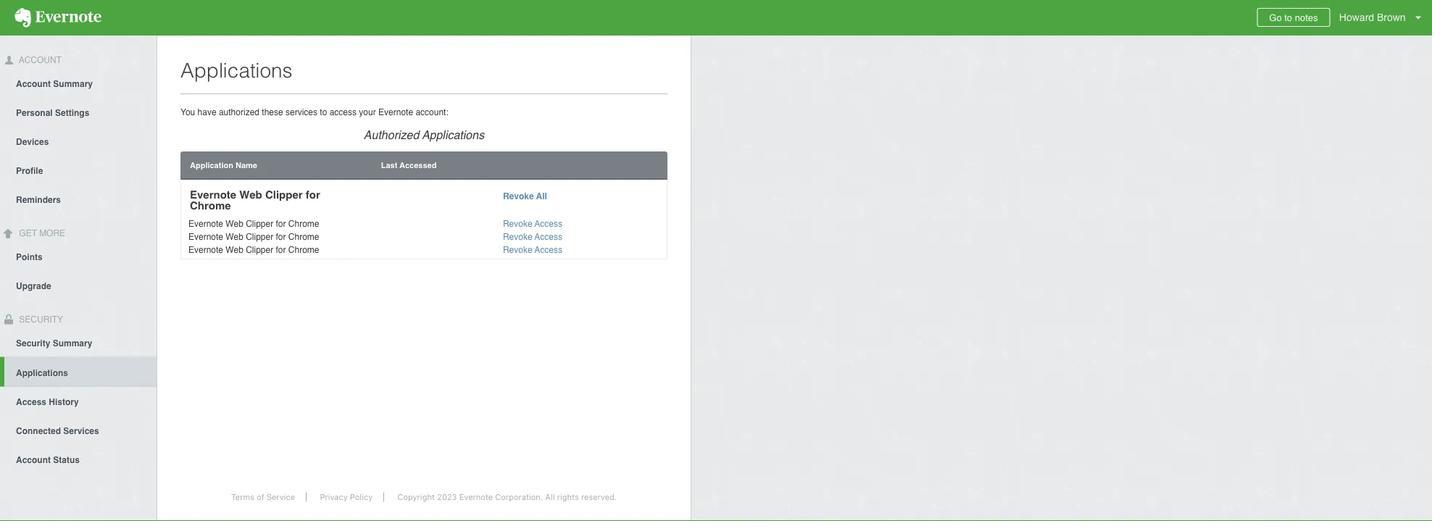 Task type: locate. For each thing, give the bounding box(es) containing it.
chrome for third "revoke access" link from the bottom of the page
[[288, 219, 319, 229]]

clipper for second "revoke access" link from the bottom of the page
[[246, 232, 273, 242]]

go to notes
[[1270, 12, 1319, 23]]

1 vertical spatial to
[[320, 107, 327, 117]]

0 vertical spatial applications
[[181, 59, 293, 82]]

reserved.
[[581, 493, 617, 502]]

for for first "revoke access" link from the bottom
[[276, 245, 286, 255]]

howard
[[1340, 12, 1375, 23]]

revoke all
[[503, 191, 547, 202]]

0 horizontal spatial applications
[[16, 368, 68, 378]]

summary for security summary
[[53, 338, 92, 348]]

services
[[63, 426, 99, 436]]

you
[[181, 107, 195, 117]]

3 revoke from the top
[[503, 232, 533, 242]]

these
[[262, 107, 283, 117]]

brown
[[1378, 12, 1406, 23]]

application
[[190, 161, 233, 170]]

security
[[17, 314, 63, 325], [16, 338, 50, 348]]

3 revoke access from the top
[[503, 245, 563, 255]]

clipper
[[265, 188, 303, 201], [246, 219, 273, 229], [246, 232, 273, 242], [246, 245, 273, 255]]

1 vertical spatial security
[[16, 338, 50, 348]]

account
[[17, 55, 62, 65], [16, 79, 51, 89], [16, 455, 51, 465]]

account status
[[16, 455, 80, 465]]

access
[[535, 219, 563, 229], [535, 232, 563, 242], [535, 245, 563, 255], [16, 397, 46, 407]]

name
[[236, 161, 257, 170]]

security for security
[[17, 314, 63, 325]]

authorized
[[364, 128, 419, 141]]

security up the applications link in the left of the page
[[16, 338, 50, 348]]

account up personal
[[16, 79, 51, 89]]

notes
[[1296, 12, 1319, 23]]

applications
[[181, 59, 293, 82], [422, 128, 484, 141], [16, 368, 68, 378]]

1 vertical spatial applications
[[422, 128, 484, 141]]

access for third "revoke access" link from the bottom of the page
[[535, 219, 563, 229]]

to
[[1285, 12, 1293, 23], [320, 107, 327, 117]]

1 horizontal spatial to
[[1285, 12, 1293, 23]]

applications down account:
[[422, 128, 484, 141]]

account for account summary
[[16, 79, 51, 89]]

0 vertical spatial summary
[[53, 79, 93, 89]]

account down connected
[[16, 455, 51, 465]]

corporation.
[[495, 493, 543, 502]]

evernote image
[[0, 8, 116, 28]]

for for third "revoke access" link from the bottom of the page
[[276, 219, 286, 229]]

1 vertical spatial revoke access link
[[503, 232, 563, 242]]

privacy
[[320, 493, 348, 502]]

to right go on the right top of page
[[1285, 12, 1293, 23]]

devices link
[[0, 127, 157, 156]]

2 vertical spatial revoke access link
[[503, 245, 563, 255]]

0 vertical spatial revoke access
[[503, 219, 563, 229]]

3 revoke access link from the top
[[503, 245, 563, 255]]

account summary link
[[0, 69, 157, 98]]

clipper for first "revoke access" link from the bottom
[[246, 245, 273, 255]]

upgrade
[[16, 281, 51, 291]]

summary up the applications link in the left of the page
[[53, 338, 92, 348]]

your
[[359, 107, 376, 117]]

for
[[306, 188, 320, 201], [276, 219, 286, 229], [276, 232, 286, 242], [276, 245, 286, 255]]

2 vertical spatial revoke access
[[503, 245, 563, 255]]

web for third "revoke access" link from the bottom of the page
[[226, 219, 244, 229]]

2 vertical spatial applications
[[16, 368, 68, 378]]

revoke
[[503, 191, 534, 202], [503, 219, 533, 229], [503, 232, 533, 242], [503, 245, 533, 255]]

1 vertical spatial account
[[16, 79, 51, 89]]

all
[[536, 191, 547, 202], [545, 493, 555, 502]]

points link
[[0, 242, 157, 271]]

have
[[198, 107, 217, 117]]

rights
[[557, 493, 579, 502]]

terms
[[231, 493, 255, 502]]

access
[[330, 107, 357, 117]]

0 vertical spatial revoke access link
[[503, 219, 563, 229]]

0 vertical spatial account
[[17, 55, 62, 65]]

revoke access link
[[503, 219, 563, 229], [503, 232, 563, 242], [503, 245, 563, 255]]

account:
[[416, 107, 449, 117]]

access history
[[16, 397, 79, 407]]

2 revoke access link from the top
[[503, 232, 563, 242]]

1 revoke access from the top
[[503, 219, 563, 229]]

chrome for first "revoke access" link from the bottom
[[288, 245, 319, 255]]

summary up personal settings link
[[53, 79, 93, 89]]

applications up the authorized at the top of page
[[181, 59, 293, 82]]

connected
[[16, 426, 61, 436]]

2 vertical spatial account
[[16, 455, 51, 465]]

0 vertical spatial security
[[17, 314, 63, 325]]

account status link
[[0, 445, 157, 474]]

go
[[1270, 12, 1282, 23]]

chrome
[[190, 199, 231, 212], [288, 219, 319, 229], [288, 232, 319, 242], [288, 245, 319, 255]]

service
[[267, 493, 295, 502]]

to left access
[[320, 107, 327, 117]]

2 horizontal spatial applications
[[422, 128, 484, 141]]

settings
[[55, 108, 89, 118]]

connected services
[[16, 426, 99, 436]]

revoke access
[[503, 219, 563, 229], [503, 232, 563, 242], [503, 245, 563, 255]]

2 revoke access from the top
[[503, 232, 563, 242]]

authorized
[[219, 107, 260, 117]]

account inside "link"
[[16, 455, 51, 465]]

1 vertical spatial summary
[[53, 338, 92, 348]]

account up account summary
[[17, 55, 62, 65]]

evernote web clipper for chrome
[[190, 188, 320, 212], [189, 219, 319, 229], [189, 232, 319, 242], [189, 245, 319, 255]]

privacy policy
[[320, 493, 373, 502]]

access inside access history link
[[16, 397, 46, 407]]

web
[[240, 188, 262, 201], [226, 219, 244, 229], [226, 232, 244, 242], [226, 245, 244, 255]]

summary
[[53, 79, 93, 89], [53, 338, 92, 348]]

security up "security summary"
[[17, 314, 63, 325]]

1 vertical spatial revoke access
[[503, 232, 563, 242]]

revoke access for second "revoke access" link from the bottom of the page
[[503, 232, 563, 242]]

evernote
[[379, 107, 413, 117], [190, 188, 237, 201], [189, 219, 223, 229], [189, 232, 223, 242], [189, 245, 223, 255], [459, 493, 493, 502]]

applications up access history
[[16, 368, 68, 378]]



Task type: describe. For each thing, give the bounding box(es) containing it.
applications link
[[4, 357, 157, 387]]

reminders
[[16, 195, 61, 205]]

get more
[[17, 228, 65, 238]]

summary for account summary
[[53, 79, 93, 89]]

access for second "revoke access" link from the bottom of the page
[[535, 232, 563, 242]]

connected services link
[[0, 416, 157, 445]]

howard brown
[[1340, 12, 1406, 23]]

account for account status
[[16, 455, 51, 465]]

1 vertical spatial all
[[545, 493, 555, 502]]

reminders link
[[0, 185, 157, 214]]

get
[[19, 228, 37, 238]]

web for second "revoke access" link from the bottom of the page
[[226, 232, 244, 242]]

clipper for third "revoke access" link from the bottom of the page
[[246, 219, 273, 229]]

accessed
[[400, 161, 437, 170]]

account summary
[[16, 79, 93, 89]]

copyright
[[398, 493, 435, 502]]

policy
[[350, 493, 373, 502]]

personal
[[16, 108, 53, 118]]

devices
[[16, 137, 49, 147]]

0 vertical spatial all
[[536, 191, 547, 202]]

1 revoke access link from the top
[[503, 219, 563, 229]]

go to notes link
[[1258, 8, 1331, 27]]

authorized applications
[[364, 128, 484, 141]]

chrome for second "revoke access" link from the bottom of the page
[[288, 232, 319, 242]]

points
[[16, 252, 43, 262]]

upgrade link
[[0, 271, 157, 300]]

2023
[[437, 493, 457, 502]]

history
[[49, 397, 79, 407]]

revoke all link
[[503, 191, 547, 202]]

last accessed
[[381, 161, 437, 170]]

profile
[[16, 166, 43, 176]]

revoke access for third "revoke access" link from the bottom of the page
[[503, 219, 563, 229]]

privacy policy link
[[309, 493, 384, 502]]

4 revoke from the top
[[503, 245, 533, 255]]

1 revoke from the top
[[503, 191, 534, 202]]

0 horizontal spatial to
[[320, 107, 327, 117]]

security summary link
[[0, 328, 157, 357]]

access history link
[[0, 387, 157, 416]]

application name
[[190, 161, 257, 170]]

copyright 2023 evernote corporation. all rights reserved.
[[398, 493, 617, 502]]

of
[[257, 493, 264, 502]]

for for second "revoke access" link from the bottom of the page
[[276, 232, 286, 242]]

account for account
[[17, 55, 62, 65]]

status
[[53, 455, 80, 465]]

evernote link
[[0, 0, 116, 36]]

last
[[381, 161, 398, 170]]

security for security summary
[[16, 338, 50, 348]]

profile link
[[0, 156, 157, 185]]

revoke access for first "revoke access" link from the bottom
[[503, 245, 563, 255]]

services
[[286, 107, 318, 117]]

access for first "revoke access" link from the bottom
[[535, 245, 563, 255]]

more
[[39, 228, 65, 238]]

howard brown link
[[1336, 0, 1433, 36]]

web for first "revoke access" link from the bottom
[[226, 245, 244, 255]]

0 vertical spatial to
[[1285, 12, 1293, 23]]

personal settings
[[16, 108, 89, 118]]

security summary
[[16, 338, 92, 348]]

1 horizontal spatial applications
[[181, 59, 293, 82]]

terms of service
[[231, 493, 295, 502]]

you have authorized these services to access your evernote account:
[[181, 107, 449, 117]]

2 revoke from the top
[[503, 219, 533, 229]]

terms of service link
[[220, 493, 307, 502]]

personal settings link
[[0, 98, 157, 127]]



Task type: vqa. For each thing, say whether or not it's contained in the screenshot.
Corporation.
yes



